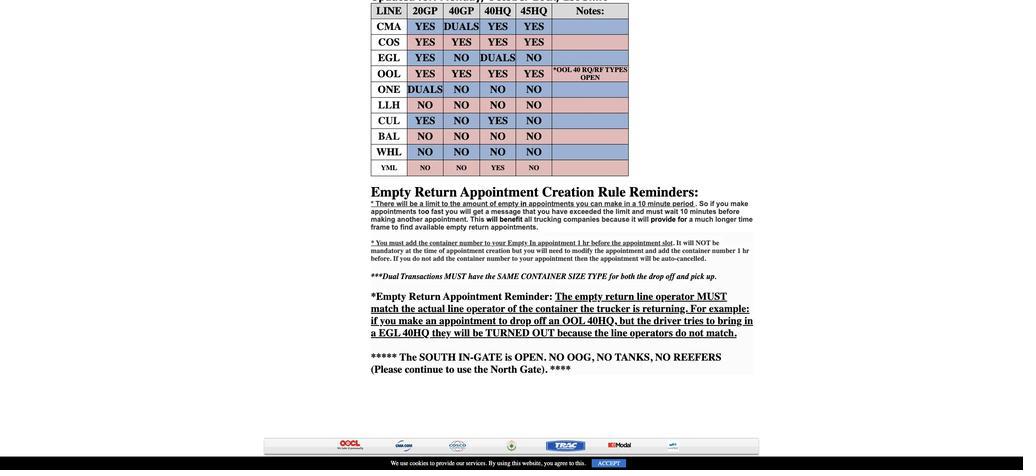 Task type: describe. For each thing, give the bounding box(es) containing it.
will right it
[[683, 239, 694, 247]]

*ool 40 rq/rf types open
[[553, 66, 627, 82]]

1 horizontal spatial duals
[[444, 20, 479, 33]]

of for time
[[439, 247, 445, 255]]

you left need
[[524, 247, 535, 255]]

returning.
[[642, 303, 688, 315]]

*****
[[371, 352, 397, 364]]

***** the south in-gate is open .
[[371, 352, 546, 364]]

creation
[[542, 184, 594, 200]]

20gp
[[413, 5, 438, 17]]

a inside fast you will get a message that you have exceeded the limit and must wait 10 minutes before making another appointment.  this
[[485, 208, 489, 216]]

return inside the empty return line operator must match the actual line operator of the container the trucker is returning.  for example: if you make an appointment to drop off an ool 40hq, but the driver tries to bring in a egl 40hq they will be turned out because the line operators do not match.
[[606, 291, 634, 303]]

a inside a much longer time frame to find available empty return appointments.
[[689, 216, 693, 223]]

a much longer time frame to find available empty return appointments.
[[371, 216, 753, 231]]

transactions
[[401, 272, 443, 282]]

2 vertical spatial duals
[[407, 84, 443, 96]]

0 horizontal spatial provide
[[436, 460, 455, 468]]

rule
[[598, 184, 626, 200]]

accept button
[[592, 460, 626, 468]]

cancelled.
[[677, 255, 706, 263]]

0 horizontal spatial number
[[459, 239, 483, 247]]

© 2023 lbct, long beach container terminal (lbct llc.) all rights reserved.
[[264, 459, 468, 467]]

the empty return line operator must match the actual line operator of the container the trucker is returning.  for example: if you make an appointment to drop off an ool 40hq, but the driver tries to bring in a egl 40hq they will be turned out because the line operators do not match.
[[371, 291, 753, 340]]

bal
[[378, 130, 400, 143]]

same
[[497, 272, 519, 282]]

appointments inside ".  so if you make appointments to"
[[371, 208, 416, 216]]

for for provide
[[678, 216, 687, 223]]

1 horizontal spatial add
[[433, 255, 444, 263]]

*empty return appointment reminder:
[[371, 291, 555, 303]]

another
[[397, 216, 423, 223]]

north
[[491, 364, 517, 376]]

40gp
[[449, 5, 474, 17]]

1 horizontal spatial number
[[487, 255, 510, 263]]

1 horizontal spatial make
[[604, 200, 622, 208]]

hr inside .  it will not be mandatory at the time of appointment creation but you will need to modify the appointment and add the container number 1 hr before.  if you do not add the container number to your appointment then the appointment will be auto-cancelled.
[[743, 247, 749, 255]]

0 horizontal spatial before
[[591, 239, 610, 247]]

40
[[573, 66, 580, 74]]

. for it
[[673, 239, 675, 247]]

example:
[[709, 303, 750, 315]]

south
[[419, 352, 456, 364]]

0 vertical spatial appointments
[[529, 200, 574, 208]]

that
[[523, 208, 536, 216]]

0 horizontal spatial add
[[406, 239, 417, 247]]

1 horizontal spatial empty
[[498, 200, 519, 208]]

rights
[[427, 459, 443, 467]]

be inside the empty return line operator must match the actual line operator of the container the trucker is returning.  for example: if you make an appointment to drop off an ool 40hq, but the driver tries to bring in a egl 40hq they will be turned out because the line operators do not match.
[[473, 328, 483, 340]]

(lbct
[[382, 459, 400, 467]]

the inside fast you will get a message that you have exceeded the limit and must wait 10 minutes before making another appointment.  this
[[603, 208, 614, 216]]

* you must add the container number to your empty in appointment 1 hr before the appointment slot
[[371, 239, 673, 247]]

not
[[696, 239, 711, 247]]

llh
[[378, 99, 400, 111]]

there
[[376, 200, 394, 208]]

make inside the empty return line operator must match the actual line operator of the container the trucker is returning.  for example: if you make an appointment to drop off an ool 40hq, but the driver tries to bring in a egl 40hq they will be turned out because the line operators do not match.
[[399, 315, 423, 328]]

will right there
[[396, 200, 408, 208]]

type
[[588, 272, 607, 282]]

0 vertical spatial limit
[[425, 200, 440, 208]]

o
[[425, 208, 429, 216]]

tanks,
[[615, 352, 653, 364]]

this
[[512, 460, 521, 468]]

a inside the empty return line operator must match the actual line operator of the container the trucker is returning.  for example: if you make an appointment to drop off an ool 40hq, but the driver tries to bring in a egl 40hq they will be turned out because the line operators do not match.
[[371, 328, 376, 340]]

auto-
[[661, 255, 677, 263]]

mandatory
[[371, 247, 404, 255]]

trucking
[[534, 216, 561, 223]]

1 vertical spatial the
[[400, 352, 417, 364]]

for for type
[[609, 272, 619, 282]]

0 horizontal spatial is
[[505, 352, 512, 364]]

appointment inside the empty return line operator must match the actual line operator of the container the trucker is returning.  for example: if you make an appointment to drop off an ool 40hq, but the driver tries to bring in a egl 40hq they will be turned out because the line operators do not match.
[[439, 315, 496, 328]]

do inside .  it will not be mandatory at the time of appointment creation but you will need to modify the appointment and add the container number 1 hr before.  if you do not add the container number to your appointment then the appointment will be auto-cancelled.
[[413, 255, 420, 263]]

and inside fast you will get a message that you have exceeded the limit and must wait 10 minutes before making another appointment.  this
[[632, 208, 644, 216]]

container inside the empty return line operator must match the actual line operator of the container the trucker is returning.  for example: if you make an appointment to drop off an ool 40hq, but the driver tries to bring in a egl 40hq they will be turned out because the line operators do not match.
[[536, 303, 578, 315]]

no oog, no tanks, no reefers (please continue to use the north gate). ****
[[371, 352, 722, 376]]

1 horizontal spatial drop
[[649, 272, 664, 282]]

we use cookies to provide our services. by using this website, you agree to this.
[[391, 460, 586, 468]]

2023
[[271, 459, 283, 467]]

0 vertical spatial 10
[[638, 200, 646, 208]]

because inside the empty return line operator must match the actual line operator of the container the trucker is returning.  for example: if you make an appointment to drop off an ool 40hq, but the driver tries to bring in a egl 40hq they will be turned out because the line operators do not match.
[[557, 328, 592, 340]]

continue
[[405, 364, 443, 376]]

1 vertical spatial open
[[515, 352, 544, 364]]

making
[[371, 216, 395, 223]]

2 horizontal spatial duals
[[480, 52, 516, 64]]

.  it will not be mandatory at the time of appointment creation but you will need to modify the appointment and add the container number 1 hr before.  if you do not add the container number to your appointment then the appointment will be auto-cancelled.
[[371, 239, 749, 263]]

0 vertical spatial egl
[[378, 52, 400, 64]]

reminder:
[[505, 291, 553, 303]]

fast you will get a message that you have exceeded the limit and must wait 10 minutes before making another appointment.  this
[[371, 208, 740, 223]]

0 horizontal spatial have
[[468, 272, 483, 282]]

a up another
[[420, 200, 423, 208]]

is inside the empty return line operator must match the actual line operator of the container the trucker is returning.  for example: if you make an appointment to drop off an ool 40hq, but the driver tries to bring in a egl 40hq they will be turned out because the line operators do not match.
[[633, 303, 640, 315]]

of inside the empty return line operator must match the actual line operator of the container the trucker is returning.  for example: if you make an appointment to drop off an ool 40hq, but the driver tries to bring in a egl 40hq they will be turned out because the line operators do not match.
[[508, 303, 516, 315]]

much
[[695, 216, 713, 223]]

0 vertical spatial must
[[445, 272, 466, 282]]

at
[[405, 247, 411, 255]]

1 horizontal spatial line
[[611, 328, 627, 340]]

driver
[[654, 315, 681, 328]]

0 horizontal spatial .
[[544, 352, 546, 364]]

slot
[[662, 239, 673, 247]]

and inside .  it will not be mandatory at the time of appointment creation but you will need to modify the appointment and add the container number 1 hr before.  if you do not add the container number to your appointment then the appointment will be auto-cancelled.
[[645, 247, 657, 255]]

container
[[333, 459, 357, 467]]

©
[[264, 459, 269, 467]]

container down available
[[430, 239, 458, 247]]

pick
[[691, 272, 704, 282]]

website,
[[522, 460, 542, 468]]

get
[[473, 208, 483, 216]]

long
[[302, 459, 315, 467]]

limit inside fast you will get a message that you have exceeded the limit and must wait 10 minutes before making another appointment.  this
[[616, 208, 630, 216]]

types
[[605, 66, 627, 74]]

the inside the empty return line operator must match the actual line operator of the container the trucker is returning.  for example: if you make an appointment to drop off an ool 40hq, but the driver tries to bring in a egl 40hq they will be turned out because the line operators do not match.
[[555, 291, 572, 303]]

0 vertical spatial because
[[602, 216, 630, 223]]

1 vertical spatial use
[[400, 460, 408, 468]]

be left auto-
[[653, 255, 660, 263]]

* there will be a limit to the amount of empty in appointments you can make in a 10 minute period
[[371, 200, 694, 208]]

​yml
[[381, 164, 397, 172]]

of for amount
[[490, 200, 496, 208]]

services.
[[466, 460, 487, 468]]

frame
[[371, 224, 390, 231]]

minute
[[648, 200, 670, 208]]

container
[[521, 272, 566, 282]]

​​no
[[526, 130, 542, 143]]

make inside ".  so if you make appointments to"
[[731, 200, 748, 208]]

return for *empty
[[409, 291, 441, 303]]

.​​
[[714, 272, 716, 282]]

in
[[530, 239, 536, 247]]

your inside .  it will not be mandatory at the time of appointment creation but you will need to modify the appointment and add the container number 1 hr before.  if you do not add the container number to your appointment then the appointment will be auto-cancelled.
[[520, 255, 533, 263]]

drop inside the empty return line operator must match the actual line operator of the container the trucker is returning.  for example: if you make an appointment to drop off an ool 40hq, but the driver tries to bring in a egl 40hq they will be turned out because the line operators do not match.
[[510, 315, 531, 328]]

you inside ".  so if you make appointments to"
[[716, 200, 729, 208]]

***dual
[[371, 272, 399, 282]]

cos
[[378, 36, 400, 48]]

time inside .  it will not be mandatory at the time of appointment creation but you will need to modify the appointment and add the container number 1 hr before.  if you do not add the container number to your appointment then the appointment will be auto-cancelled.
[[424, 247, 437, 255]]

1 inside .  it will not be mandatory at the time of appointment creation but you will need to modify the appointment and add the container number 1 hr before.  if you do not add the container number to your appointment then the appointment will be auto-cancelled.
[[737, 247, 741, 255]]

1 horizontal spatial in
[[624, 200, 630, 208]]

2 horizontal spatial number
[[712, 247, 736, 255]]

0 vertical spatial ool
[[377, 68, 401, 80]]

2 horizontal spatial add
[[658, 247, 670, 255]]

one
[[378, 84, 400, 96]]

then
[[575, 255, 588, 263]]

match
[[371, 303, 399, 315]]

be right the not on the bottom of the page
[[712, 239, 719, 247]]

0 horizontal spatial must
[[389, 239, 404, 247]]

appointment.
[[425, 216, 468, 223]]

0 horizontal spatial in
[[520, 200, 527, 208]]

45hq
[[521, 5, 547, 17]]

* for * you must add the container number to your empty in appointment 1 hr before the appointment slot
[[371, 239, 374, 247]]

fast
[[431, 208, 444, 216]]

by
[[489, 460, 496, 468]]

but inside .  it will not be mandatory at the time of appointment creation but you will need to modify the appointment and add the container number 1 hr before.  if you do not add the container number to your appointment then the appointment will be auto-cancelled.
[[512, 247, 522, 255]]

you up 'exceeded'
[[576, 200, 589, 208]]

1 horizontal spatial off
[[666, 272, 675, 282]]

will right in
[[536, 247, 547, 255]]

. for so
[[695, 200, 697, 208]]

ool inside the empty return line operator must match the actual line operator of the container the trucker is returning.  for example: if you make an appointment to drop off an ool 40hq, but the driver tries to bring in a egl 40hq they will be turned out because the line operators do not match.
[[562, 315, 585, 328]]

amount
[[463, 200, 488, 208]]

wait
[[665, 208, 678, 216]]

*empty
[[371, 291, 406, 303]]

1 vertical spatial empty
[[508, 239, 528, 247]]

you up appointment.
[[445, 208, 458, 216]]

0 horizontal spatial 1
[[577, 239, 581, 247]]

you left agree
[[544, 460, 553, 468]]

longer
[[715, 216, 737, 223]]

llc.)
[[401, 459, 416, 467]]



Task type: locate. For each thing, give the bounding box(es) containing it.
is right trucker
[[633, 303, 640, 315]]

1 vertical spatial return
[[409, 291, 441, 303]]

1 horizontal spatial must
[[697, 291, 727, 303]]

number right the not on the bottom of the page
[[712, 247, 736, 255]]

in inside the empty return line operator must match the actual line operator of the container the trucker is returning.  for example: if you make an appointment to drop off an ool 40hq, but the driver tries to bring in a egl 40hq they will be turned out because the line operators do not match.
[[744, 315, 753, 328]]

this
[[470, 216, 485, 223]]

0 vertical spatial but
[[512, 247, 522, 255]]

we
[[391, 460, 399, 468]]

1 horizontal spatial ool
[[562, 315, 585, 328]]

ool
[[377, 68, 401, 80], [562, 315, 585, 328]]

if inside ".  so if you make appointments to"
[[710, 200, 714, 208]]

cookies
[[410, 460, 428, 468]]

and left pick
[[677, 272, 689, 282]]

0 horizontal spatial ool
[[377, 68, 401, 80]]

before up longer
[[718, 208, 740, 216]]

an up south
[[426, 315, 437, 328]]

you inside the empty return line operator must match the actual line operator of the container the trucker is returning.  for example: if you make an appointment to drop off an ool 40hq, but the driver tries to bring in a egl 40hq they will be turned out because the line operators do not match.
[[380, 315, 396, 328]]

time inside a much longer time frame to find available empty return appointments.
[[739, 216, 753, 223]]

to inside a much longer time frame to find available empty return appointments.
[[392, 224, 398, 231]]

open inside *ool 40 rq/rf types open
[[581, 74, 600, 82]]

need
[[549, 247, 563, 255]]

will down amount
[[460, 208, 471, 216]]

your down the * you must add the container number to your empty in appointment 1 hr before the appointment slot
[[520, 255, 533, 263]]

will left auto-
[[640, 255, 651, 263]]

1 vertical spatial not
[[689, 328, 704, 340]]

siz​​e
[[568, 272, 586, 282]]

provide
[[651, 216, 676, 223], [436, 460, 455, 468]]

operators
[[630, 328, 673, 340]]

0 horizontal spatial must
[[445, 272, 466, 282]]

***dual transactions must have the same container siz​​e type for both the drop off and pick up .​​
[[371, 272, 716, 282]]

not up transactions
[[422, 255, 431, 263]]

an
[[426, 315, 437, 328], [549, 315, 560, 328]]

not
[[422, 255, 431, 263], [689, 328, 704, 340]]

2 * from the top
[[371, 239, 374, 247]]

1 vertical spatial 10
[[680, 208, 688, 216]]

0 vertical spatial time
[[739, 216, 753, 223]]

1 horizontal spatial .
[[673, 239, 675, 247]]

10 left 'minute'
[[638, 200, 646, 208]]

before down will benefit all trucking companies because it will provide for
[[591, 239, 610, 247]]

out
[[532, 328, 555, 340]]

return down transactions
[[409, 291, 441, 303]]

creation
[[486, 247, 510, 255]]

time right longer
[[739, 216, 753, 223]]

.
[[695, 200, 697, 208], [673, 239, 675, 247], [544, 352, 546, 364]]

1 vertical spatial *
[[371, 239, 374, 247]]

0 horizontal spatial make
[[399, 315, 423, 328]]

0 horizontal spatial return
[[469, 224, 489, 231]]

do inside the empty return line operator must match the actual line operator of the container the trucker is returning.  for example: if you make an appointment to drop off an ool 40hq, but the driver tries to bring in a egl 40hq they will be turned out because the line operators do not match.
[[675, 328, 687, 340]]

have up a much longer time frame to find available empty return appointments.
[[552, 208, 568, 216]]

a right get on the left of page
[[485, 208, 489, 216]]

ool left 40hq,
[[562, 315, 585, 328]]

1 horizontal spatial not
[[689, 328, 704, 340]]

reefers
[[673, 352, 722, 364]]

2 horizontal spatial and
[[677, 272, 689, 282]]

gate
[[474, 352, 502, 364]]

empty
[[498, 200, 519, 208], [446, 224, 467, 231], [575, 291, 603, 303]]

0 horizontal spatial of
[[439, 247, 445, 255]]

but
[[512, 247, 522, 255], [619, 315, 635, 328]]

1 vertical spatial of
[[439, 247, 445, 255]]

be up gate
[[473, 328, 483, 340]]

1 horizontal spatial an
[[549, 315, 560, 328]]

use inside no oog, no tanks, no reefers (please continue to use the north gate). ****
[[457, 364, 471, 376]]

empty inside a much longer time frame to find available empty return appointments.
[[446, 224, 467, 231]]

0 vertical spatial your
[[492, 239, 506, 247]]

1 horizontal spatial do
[[675, 328, 687, 340]]

operator up driver
[[656, 291, 694, 303]]

0 horizontal spatial operator
[[467, 303, 505, 315]]

will right they
[[454, 328, 470, 340]]

a up the it
[[632, 200, 636, 208]]

but left in
[[512, 247, 522, 255]]

no
[[454, 52, 469, 64], [526, 52, 542, 64], [454, 84, 469, 96], [490, 84, 506, 96], [526, 84, 542, 96], [417, 99, 433, 111], [454, 99, 469, 111], [490, 99, 506, 111], [417, 130, 433, 143], [454, 130, 469, 143], [490, 130, 506, 143], [549, 352, 564, 364], [597, 352, 612, 364], [655, 352, 671, 364]]

add down the "find"
[[406, 239, 417, 247]]

have inside fast you will get a message that you have exceeded the limit and must wait 10 minutes before making another appointment.  this
[[552, 208, 568, 216]]

1 horizontal spatial hr
[[743, 247, 749, 255]]

hr
[[583, 239, 590, 247], [743, 247, 749, 255]]

container left creation
[[457, 255, 485, 263]]

because up oog,
[[557, 328, 592, 340]]

0 horizontal spatial but
[[512, 247, 522, 255]]

appointment for creation
[[460, 184, 539, 200]]

to inside no oog, no tanks, no reefers (please continue to use the north gate). ****
[[446, 364, 454, 376]]

off down auto-
[[666, 272, 675, 282]]

1 horizontal spatial must
[[646, 208, 663, 216]]

0 horizontal spatial and
[[632, 208, 644, 216]]

appointment for reminder:
[[443, 291, 502, 303]]

1 horizontal spatial 10
[[680, 208, 688, 216]]

because left the it
[[602, 216, 630, 223]]

line
[[376, 5, 402, 17]]

1 an from the left
[[426, 315, 437, 328]]

10 inside fast you will get a message that you have exceeded the limit and must wait 10 minutes before making another appointment.  this
[[680, 208, 688, 216]]

accept
[[598, 461, 620, 467]]

appointment
[[538, 239, 576, 247], [623, 239, 661, 247], [446, 247, 484, 255], [606, 247, 644, 255], [535, 255, 573, 263], [601, 255, 638, 263], [439, 315, 496, 328]]

1 horizontal spatial open
[[581, 74, 600, 82]]

0 vertical spatial provide
[[651, 216, 676, 223]]

. left **** on the right of the page
[[544, 352, 546, 364]]

* for * there will be a limit to the amount of empty in appointments you can make in a 10 minute period
[[371, 200, 374, 208]]

0 horizontal spatial time
[[424, 247, 437, 255]]

open right 40
[[581, 74, 600, 82]]

match.
[[706, 328, 737, 340]]

must inside fast you will get a message that you have exceeded the limit and must wait 10 minutes before making another appointment.  this
[[646, 208, 663, 216]]

beach
[[317, 459, 332, 467]]

1 vertical spatial must
[[697, 291, 727, 303]]

in right "can"
[[624, 200, 630, 208]]

cma
[[377, 20, 402, 33]]

1 horizontal spatial operator
[[656, 291, 694, 303]]

return
[[415, 184, 457, 200], [409, 291, 441, 303]]

* left 'you'
[[371, 239, 374, 247]]

rq/rf
[[582, 66, 604, 74]]

​whl
[[376, 146, 402, 158]]

message
[[491, 208, 521, 216]]

limit up fast
[[425, 200, 440, 208]]

period
[[672, 200, 694, 208]]

1 vertical spatial return
[[606, 291, 634, 303]]

*
[[371, 200, 374, 208], [371, 239, 374, 247]]

line
[[637, 291, 653, 303], [448, 303, 464, 315], [611, 328, 627, 340]]

if right so in the top right of the page
[[710, 200, 714, 208]]

lbct,
[[284, 459, 301, 467]]

use right we
[[400, 460, 408, 468]]

provide left our
[[436, 460, 455, 468]]

have up the *empty return appointment reminder: at the bottom
[[468, 272, 483, 282]]

0 horizontal spatial an
[[426, 315, 437, 328]]

0 vertical spatial 40hq
[[485, 5, 511, 17]]

must left at
[[389, 239, 404, 247]]

will inside the empty return line operator must match the actual line operator of the container the trucker is returning.  for example: if you make an appointment to drop off an ool 40hq, but the driver tries to bring in a egl 40hq they will be turned out because the line operators do not match.
[[454, 328, 470, 340]]

reminders:
[[629, 184, 699, 200]]

terminal
[[359, 459, 381, 467]]

they
[[432, 328, 451, 340]]

for left both
[[609, 272, 619, 282]]

will
[[396, 200, 408, 208], [460, 208, 471, 216], [486, 216, 498, 223], [638, 216, 649, 223], [683, 239, 694, 247], [536, 247, 547, 255], [640, 255, 651, 263], [454, 328, 470, 340]]

the inside no oog, no tanks, no reefers (please continue to use the north gate). ****
[[474, 364, 488, 376]]

1 horizontal spatial 40hq
[[485, 5, 511, 17]]

appointments up fast you will get a message that you have exceeded the limit and must wait 10 minutes before making another appointment.  this
[[529, 200, 574, 208]]

2 vertical spatial .
[[544, 352, 546, 364]]

1 right the not on the bottom of the page
[[737, 247, 741, 255]]

1 vertical spatial drop
[[510, 315, 531, 328]]

of up turned
[[508, 303, 516, 315]]

40hq inside the empty return line operator must match the actual line operator of the container the trucker is returning.  for example: if you make an appointment to drop off an ool 40hq, but the driver tries to bring in a egl 40hq they will be turned out because the line operators do not match.
[[403, 328, 429, 340]]

1 vertical spatial do
[[675, 328, 687, 340]]

40hq,
[[588, 315, 617, 328]]

trucker
[[597, 303, 630, 315]]

1 horizontal spatial appointments
[[529, 200, 574, 208]]

do down returning.
[[675, 328, 687, 340]]

of down available
[[439, 247, 445, 255]]

1 horizontal spatial and
[[645, 247, 657, 255]]

1 * from the top
[[371, 200, 374, 208]]

actual
[[418, 303, 445, 315]]

1 vertical spatial before
[[591, 239, 610, 247]]

0 horizontal spatial your
[[492, 239, 506, 247]]

because
[[602, 216, 630, 223], [557, 328, 592, 340]]

2 horizontal spatial line
[[637, 291, 653, 303]]

will right this
[[486, 216, 498, 223]]

an down reminder:
[[549, 315, 560, 328]]

0 vertical spatial use
[[457, 364, 471, 376]]

1 vertical spatial appointment
[[443, 291, 502, 303]]

1 horizontal spatial provide
[[651, 216, 676, 223]]

0 vertical spatial of
[[490, 200, 496, 208]]

empty return appointment creation rule reminders:
[[371, 184, 699, 200]]

return inside a much longer time frame to find available empty return appointments.
[[469, 224, 489, 231]]

1 horizontal spatial because
[[602, 216, 630, 223]]

40hq left they
[[403, 328, 429, 340]]

a up *****
[[371, 328, 376, 340]]

return down both
[[606, 291, 634, 303]]

container right it
[[682, 247, 710, 255]]

10 down the period
[[680, 208, 688, 216]]

2 an from the left
[[549, 315, 560, 328]]

appointments down there
[[371, 208, 416, 216]]

not up reefers
[[689, 328, 704, 340]]

0 horizontal spatial empty
[[371, 184, 411, 200]]

0 vertical spatial off
[[666, 272, 675, 282]]

if down the "*empty"
[[371, 315, 377, 328]]

not inside the empty return line operator must match the actual line operator of the container the trucker is returning.  for example: if you make an appointment to drop off an ool 40hq, but the driver tries to bring in a egl 40hq they will be turned out because the line operators do not match.
[[689, 328, 704, 340]]

exceeded
[[570, 208, 601, 216]]

bring
[[718, 315, 742, 328]]

number up the same
[[487, 255, 510, 263]]

add
[[406, 239, 417, 247], [658, 247, 670, 255], [433, 255, 444, 263]]

empty inside the empty return line operator must match the actual line operator of the container the trucker is returning.  for example: if you make an appointment to drop off an ool 40hq, but the driver tries to bring in a egl 40hq they will be turned out because the line operators do not match.
[[575, 291, 603, 303]]

appointment down the same
[[443, 291, 502, 303]]

not inside .  it will not be mandatory at the time of appointment creation but you will need to modify the appointment and add the container number 1 hr before.  if you do not add the container number to your appointment then the appointment will be auto-cancelled.
[[422, 255, 431, 263]]

will right the it
[[638, 216, 649, 223]]

empty down appointment.
[[446, 224, 467, 231]]

0 horizontal spatial 10
[[638, 200, 646, 208]]

appointments.
[[491, 224, 538, 231]]

1 vertical spatial duals
[[480, 52, 516, 64]]

1 vertical spatial and
[[645, 247, 657, 255]]

*ool
[[553, 66, 572, 74]]

0 horizontal spatial appointments
[[371, 208, 416, 216]]

1 horizontal spatial the
[[555, 291, 572, 303]]

if
[[393, 255, 398, 263]]

0 horizontal spatial line
[[448, 303, 464, 315]]

2 vertical spatial of
[[508, 303, 516, 315]]

empty left in
[[508, 239, 528, 247]]

open down out
[[515, 352, 544, 364]]

1 up then
[[577, 239, 581, 247]]

operator
[[656, 291, 694, 303], [467, 303, 505, 315]]

operator up turned
[[467, 303, 505, 315]]

0 horizontal spatial because
[[557, 328, 592, 340]]

make up longer
[[731, 200, 748, 208]]

line right trucker
[[637, 291, 653, 303]]

be up another
[[410, 200, 418, 208]]

off
[[666, 272, 675, 282], [534, 315, 546, 328]]

container up out
[[536, 303, 578, 315]]

it
[[631, 216, 636, 223]]

ool up one
[[377, 68, 401, 80]]

drop down auto-
[[649, 272, 664, 282]]

1 horizontal spatial 1
[[737, 247, 741, 255]]

off down reminder:
[[534, 315, 546, 328]]

0 vertical spatial *
[[371, 200, 374, 208]]

of inside .  it will not be mandatory at the time of appointment creation but you will need to modify the appointment and add the container number 1 hr before.  if you do not add the container number to your appointment then the appointment will be auto-cancelled.
[[439, 247, 445, 255]]

2 vertical spatial and
[[677, 272, 689, 282]]

return up fast
[[415, 184, 457, 200]]

.  so if you make appointments to
[[371, 200, 748, 216]]

0 horizontal spatial 40hq
[[403, 328, 429, 340]]

will inside fast you will get a message that you have exceeded the limit and must wait 10 minutes before making another appointment.  this
[[460, 208, 471, 216]]

for down wait
[[678, 216, 687, 223]]

you right the if
[[400, 255, 411, 263]]

drop
[[649, 272, 664, 282], [510, 315, 531, 328]]

2 horizontal spatial empty
[[575, 291, 603, 303]]

0 horizontal spatial use
[[400, 460, 408, 468]]

empty down '​yml'
[[371, 184, 411, 200]]

before.
[[371, 255, 391, 263]]

. left it
[[673, 239, 675, 247]]

number down this
[[459, 239, 483, 247]]

return down this
[[469, 224, 489, 231]]

you down the "*empty"
[[380, 315, 396, 328]]

2 vertical spatial empty
[[575, 291, 603, 303]]

1 horizontal spatial is
[[633, 303, 640, 315]]

. inside .  it will not be mandatory at the time of appointment creation but you will need to modify the appointment and add the container number 1 hr before.  if you do not add the container number to your appointment then the appointment will be auto-cancelled.
[[673, 239, 675, 247]]

1 vertical spatial appointments
[[371, 208, 416, 216]]

make right "can"
[[604, 200, 622, 208]]

have
[[552, 208, 568, 216], [468, 272, 483, 282]]

you up trucking
[[537, 208, 550, 216]]

egl inside the empty return line operator must match the actual line operator of the container the trucker is returning.  for example: if you make an appointment to drop off an ool 40hq, but the driver tries to bring in a egl 40hq they will be turned out because the line operators do not match.
[[379, 328, 400, 340]]

1 vertical spatial but
[[619, 315, 635, 328]]

and up the it
[[632, 208, 644, 216]]

use left gate
[[457, 364, 471, 376]]

the down siz​​e
[[555, 291, 572, 303]]

limit down rule
[[616, 208, 630, 216]]

in right bring
[[744, 315, 753, 328]]

40hq
[[485, 5, 511, 17], [403, 328, 429, 340]]

gate).
[[520, 364, 547, 376]]

off inside the empty return line operator must match the actual line operator of the container the trucker is returning.  for example: if you make an appointment to drop off an ool 40hq, but the driver tries to bring in a egl 40hq they will be turned out because the line operators do not match.
[[534, 315, 546, 328]]

0 vertical spatial open
[[581, 74, 600, 82]]

40hq left the 45hq
[[485, 5, 511, 17]]

1 vertical spatial because
[[557, 328, 592, 340]]

but inside the empty return line operator must match the actual line operator of the container the trucker is returning.  for example: if you make an appointment to drop off an ool 40hq, but the driver tries to bring in a egl 40hq they will be turned out because the line operators do not match.
[[619, 315, 635, 328]]

the right *****
[[400, 352, 417, 364]]

line right "actual"
[[448, 303, 464, 315]]

add up transactions
[[433, 255, 444, 263]]

0 horizontal spatial hr
[[583, 239, 590, 247]]

1 vertical spatial must
[[389, 239, 404, 247]]

1 vertical spatial have
[[468, 272, 483, 282]]

both
[[621, 272, 635, 282]]

to inside ".  so if you make appointments to"
[[418, 208, 425, 216]]

modify
[[572, 247, 593, 255]]

0 vertical spatial drop
[[649, 272, 664, 282]]

and
[[632, 208, 644, 216], [645, 247, 657, 255], [677, 272, 689, 282]]

return for empty
[[415, 184, 457, 200]]

for
[[690, 303, 707, 315]]

1 horizontal spatial but
[[619, 315, 635, 328]]

must down 'minute'
[[646, 208, 663, 216]]

0 vertical spatial return
[[415, 184, 457, 200]]

0 vertical spatial if
[[710, 200, 714, 208]]

1 vertical spatial 40hq
[[403, 328, 429, 340]]

appointment up message
[[460, 184, 539, 200]]

1 horizontal spatial your
[[520, 255, 533, 263]]

0 horizontal spatial for
[[609, 272, 619, 282]]

must
[[445, 272, 466, 282], [697, 291, 727, 303]]

provide down wait
[[651, 216, 676, 223]]

of up message
[[490, 200, 496, 208]]

a left much
[[689, 216, 693, 223]]

and left slot
[[645, 247, 657, 255]]

0 vertical spatial empty
[[371, 184, 411, 200]]

1 vertical spatial is
[[505, 352, 512, 364]]

1 vertical spatial egl
[[379, 328, 400, 340]]

if inside the empty return line operator must match the actual line operator of the container the trucker is returning.  for example: if you make an appointment to drop off an ool 40hq, but the driver tries to bring in a egl 40hq they will be turned out because the line operators do not match.
[[371, 315, 377, 328]]

* left there
[[371, 200, 374, 208]]

****
[[550, 364, 571, 376]]

before inside fast you will get a message that you have exceeded the limit and must wait 10 minutes before making another appointment.  this
[[718, 208, 740, 216]]

empty up message
[[498, 200, 519, 208]]

you
[[576, 200, 589, 208], [716, 200, 729, 208], [445, 208, 458, 216], [537, 208, 550, 216], [524, 247, 535, 255], [400, 255, 411, 263], [380, 315, 396, 328], [544, 460, 553, 468]]

1 horizontal spatial have
[[552, 208, 568, 216]]

egl
[[378, 52, 400, 64], [379, 328, 400, 340]]

in up that
[[520, 200, 527, 208]]

must inside the empty return line operator must match the actual line operator of the container the trucker is returning.  for example: if you make an appointment to drop off an ool 40hq, but the driver tries to bring in a egl 40hq they will be turned out because the line operators do not match.
[[697, 291, 727, 303]]

1 horizontal spatial return
[[606, 291, 634, 303]]

. inside ".  so if you make appointments to"
[[695, 200, 697, 208]]

egl down match
[[379, 328, 400, 340]]



Task type: vqa. For each thing, say whether or not it's contained in the screenshot.


